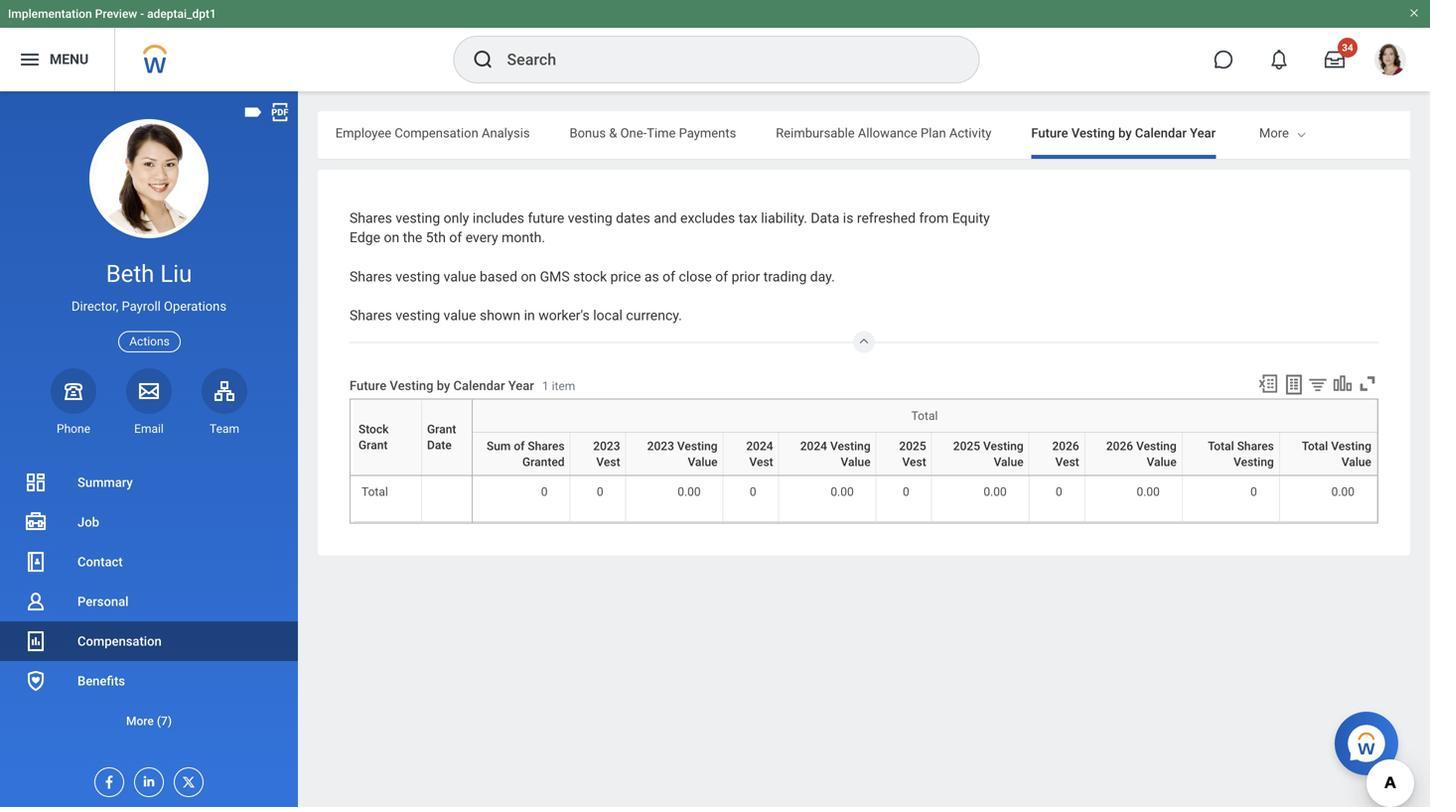 Task type: locate. For each thing, give the bounding box(es) containing it.
sum down 'sum of shares granted'
[[517, 476, 519, 477]]

vesting inside total vesting value
[[1332, 439, 1372, 453]]

date down grant date
[[447, 476, 449, 477]]

vesting inside the 2025 vesting value
[[984, 439, 1024, 453]]

preview
[[95, 7, 137, 21]]

vest up total - 2023 vest button
[[597, 455, 621, 469]]

0 button
[[541, 485, 551, 501], [597, 485, 607, 501], [750, 485, 760, 501], [903, 485, 913, 501], [1056, 485, 1066, 501], [1251, 485, 1261, 501]]

0.00
[[678, 486, 701, 499], [831, 486, 854, 499], [984, 486, 1007, 499], [1137, 486, 1160, 499], [1332, 486, 1355, 499]]

employee compensation analysis
[[336, 126, 530, 141]]

job image
[[24, 511, 48, 535]]

date up grant date button on the left bottom of page
[[427, 439, 452, 453]]

x image
[[175, 769, 197, 791]]

date inside grant date
[[427, 439, 452, 453]]

2023 up total - 2023 vest button
[[593, 439, 621, 453]]

compensation left analysis
[[395, 126, 479, 141]]

trading
[[764, 269, 807, 285]]

phone image
[[60, 379, 87, 403]]

0.00 button down "total - 2025 vesting value" button
[[984, 485, 1010, 501]]

row element
[[473, 400, 1382, 476], [352, 400, 476, 476]]

value left shown
[[444, 308, 476, 324]]

2024 down 2024 vesting value at right
[[825, 476, 827, 477]]

only
[[444, 210, 469, 227]]

0 for 4th 0 button from left
[[903, 486, 910, 499]]

total - 2024 vest button
[[747, 476, 756, 477]]

value inside total vesting value
[[1342, 455, 1372, 469]]

2025
[[900, 439, 927, 453], [954, 439, 981, 453], [903, 476, 905, 477], [978, 476, 980, 477]]

based
[[480, 269, 518, 285]]

2026 up total - 2026 vesting value button
[[1107, 439, 1134, 453]]

0 down total - 2024 vest button
[[750, 486, 757, 499]]

value left total shares vesting
[[1147, 455, 1177, 469]]

of left prior
[[716, 269, 729, 285]]

payroll
[[122, 299, 161, 314]]

2025 inside the 2025 vesting value
[[954, 439, 981, 453]]

1 0.00 button from the left
[[678, 485, 704, 501]]

contact link
[[0, 543, 298, 582]]

2025 up "total - 2025 vesting value" button
[[954, 439, 981, 453]]

2024 vest
[[747, 439, 774, 469]]

2023 up total - 2023 vesting value button
[[648, 439, 675, 453]]

future up "stock grant" in the left of the page
[[350, 378, 387, 393]]

more (7) button
[[0, 710, 298, 734]]

1 horizontal spatial sum
[[517, 476, 519, 477]]

by
[[1119, 126, 1132, 141], [437, 378, 450, 393]]

calendar for future vesting by calendar year 1 item
[[454, 378, 505, 393]]

2024 up total - 2024 vest button
[[747, 439, 774, 453]]

0 vertical spatial granted
[[523, 455, 565, 469]]

0 horizontal spatial calendar
[[454, 378, 505, 393]]

compensation link
[[0, 622, 298, 662]]

1
[[542, 379, 549, 393]]

0.00 for 1st the 0.00 button from left
[[678, 486, 701, 499]]

0 horizontal spatial on
[[384, 230, 400, 246]]

row element up total - sum of shares granted total - 2023 vest total - 2023 vesting value total - 2024 vest total - 2024 vesting value total - 2025 vest total - 2025 vesting value total - 2026 vest total - 2026 vesting value total - total shares vesting total - total vesting value
[[473, 400, 1382, 476]]

profile logan mcneil image
[[1375, 44, 1407, 80]]

- down the 2025 vesting value
[[977, 476, 977, 477]]

0 down total - 2023 vest button
[[597, 486, 604, 499]]

future inside tab list
[[1032, 126, 1069, 141]]

equity
[[953, 210, 990, 227]]

value
[[444, 269, 476, 285], [444, 308, 476, 324]]

total - total vesting value column header
[[1280, 476, 1378, 478]]

granted down 'sum of shares granted'
[[524, 476, 528, 477]]

total - total shares vesting column header
[[1183, 476, 1280, 478]]

grant up grant date button on the left bottom of page
[[427, 423, 456, 437]]

grant up the total element
[[387, 476, 390, 477]]

on left the
[[384, 230, 400, 246]]

summary link
[[0, 463, 298, 503]]

- down 'sum of shares granted'
[[517, 476, 517, 477]]

(7)
[[157, 715, 172, 729]]

total - sum of shares granted total - 2023 vest total - 2023 vesting value total - 2024 vest total - 2024 vesting value total - 2025 vest total - 2025 vesting value total - 2026 vest total - 2026 vesting value total - total shares vesting total - total vesting value
[[514, 476, 1335, 477]]

1 vertical spatial more
[[126, 715, 154, 729]]

vest up total - 2024 vest button
[[750, 455, 774, 469]]

2024 vesting value
[[801, 439, 871, 469]]

2025 down the 2025 vest on the bottom right
[[903, 476, 905, 477]]

phone
[[57, 422, 90, 436]]

0 down total - 2025 vest button
[[903, 486, 910, 499]]

tab list
[[0, 111, 1216, 159]]

0 down total - 2026 vest button
[[1056, 486, 1063, 499]]

2 row element from the left
[[352, 400, 476, 476]]

beth
[[106, 260, 154, 288]]

notifications large image
[[1270, 50, 1290, 70]]

total inside total vesting value
[[1303, 439, 1329, 453]]

3 0.00 button from the left
[[984, 485, 1010, 501]]

total
[[912, 409, 938, 423], [1209, 439, 1235, 453], [1303, 439, 1329, 453], [514, 476, 517, 477], [594, 476, 596, 477], [669, 476, 671, 477], [747, 476, 749, 477], [822, 476, 824, 477], [900, 476, 902, 477], [975, 476, 977, 477], [1053, 476, 1056, 477], [1128, 476, 1130, 477], [1225, 476, 1228, 477], [1228, 476, 1231, 477], [1323, 476, 1325, 477], [1326, 476, 1328, 477], [362, 486, 388, 499]]

1 vertical spatial by
[[437, 378, 450, 393]]

0 vertical spatial date
[[427, 439, 452, 453]]

0 for first 0 button from the left
[[541, 486, 548, 499]]

0 vertical spatial calendar
[[1136, 126, 1187, 141]]

future
[[528, 210, 565, 227]]

0 horizontal spatial year
[[509, 378, 534, 393]]

view printable version (pdf) image
[[269, 101, 291, 123]]

1 0 from the left
[[541, 486, 548, 499]]

0 vertical spatial by
[[1119, 126, 1132, 141]]

0 vertical spatial future
[[1032, 126, 1069, 141]]

list containing summary
[[0, 463, 298, 741]]

contact image
[[24, 550, 48, 574]]

vesting
[[1072, 126, 1116, 141], [390, 378, 434, 393], [678, 439, 718, 453], [831, 439, 871, 453], [984, 439, 1024, 453], [1137, 439, 1177, 453], [1332, 439, 1372, 453], [1234, 455, 1275, 469], [674, 476, 677, 477], [827, 476, 830, 477], [980, 476, 984, 477], [1133, 476, 1137, 477], [1234, 476, 1238, 477], [1329, 476, 1332, 477]]

value down the 2025 vesting value
[[984, 476, 986, 477]]

vesting
[[396, 210, 440, 227], [568, 210, 613, 227], [396, 269, 440, 285], [396, 308, 440, 324]]

bonus
[[570, 126, 606, 141]]

personal
[[78, 595, 129, 610]]

0 button down total - 2023 vest button
[[597, 485, 607, 501]]

0.00 down total - 2026 vesting value button
[[1137, 486, 1160, 499]]

grant up stock grant button
[[359, 439, 388, 453]]

0 vertical spatial compensation
[[395, 126, 479, 141]]

0.00 button down total - 2023 vesting value button
[[678, 485, 704, 501]]

future right the activity
[[1032, 126, 1069, 141]]

1 row element from the left
[[473, 400, 1382, 476]]

refreshed
[[857, 210, 916, 227]]

2023 inside 2023 vesting value
[[648, 439, 675, 453]]

shares inside 'sum of shares granted'
[[528, 439, 565, 453]]

1 vertical spatial value
[[444, 308, 476, 324]]

value left the 2025 vest on the bottom right
[[841, 455, 871, 469]]

0.00 for 2nd the 0.00 button from left
[[831, 486, 854, 499]]

1 0.00 from the left
[[678, 486, 701, 499]]

stock for stock grant
[[359, 423, 389, 437]]

2023
[[593, 439, 621, 453], [648, 439, 675, 453], [597, 476, 599, 477], [672, 476, 674, 477]]

0 vertical spatial year
[[1191, 126, 1216, 141]]

1 value from the top
[[444, 269, 476, 285]]

2023 vesting value
[[648, 439, 718, 469]]

5 0.00 from the left
[[1332, 486, 1355, 499]]

date
[[427, 439, 452, 453], [447, 476, 449, 477]]

0 vertical spatial sum
[[487, 439, 511, 453]]

0 vertical spatial on
[[384, 230, 400, 246]]

stock for stock grant grant date
[[384, 476, 387, 477]]

1 vertical spatial compensation
[[78, 634, 162, 649]]

more left "(7)" at the left of page
[[126, 715, 154, 729]]

1 vertical spatial on
[[521, 269, 537, 285]]

row element containing sum of shares granted
[[473, 400, 1382, 476]]

currency.
[[626, 308, 683, 324]]

3 0.00 from the left
[[984, 486, 1007, 499]]

vest up total - 2026 vest button
[[1056, 455, 1080, 469]]

total - sum of shares granted button
[[514, 476, 529, 477]]

search image
[[471, 48, 495, 72]]

compensation image
[[24, 630, 48, 654]]

- down 2023 vesting value
[[671, 476, 671, 477]]

0 vertical spatial stock
[[359, 423, 389, 437]]

actions button
[[118, 331, 181, 353]]

worker's
[[539, 308, 590, 324]]

granted up the total - sum of shares granted button
[[523, 455, 565, 469]]

one-
[[621, 126, 647, 141]]

total shares vesting
[[1209, 439, 1275, 469]]

- down total vesting value
[[1326, 476, 1326, 477]]

0 horizontal spatial future
[[350, 378, 387, 393]]

benefits image
[[24, 670, 48, 694]]

calendar for future vesting by calendar year
[[1136, 126, 1187, 141]]

4 0 button from the left
[[903, 485, 913, 501]]

on
[[384, 230, 400, 246], [521, 269, 537, 285]]

more
[[1260, 126, 1290, 141], [126, 715, 154, 729]]

2025 down the 2025 vesting value
[[978, 476, 980, 477]]

value up total - total vesting value column header
[[1342, 455, 1372, 469]]

value inside 2023 vesting value
[[688, 455, 718, 469]]

0 button down total - 2026 vest button
[[1056, 485, 1066, 501]]

0 button down total - 2025 vest button
[[903, 485, 913, 501]]

2 0 from the left
[[597, 486, 604, 499]]

list
[[0, 463, 298, 741]]

2025 up total - 2025 vest button
[[900, 439, 927, 453]]

2025 vesting value
[[954, 439, 1024, 469]]

1 horizontal spatial compensation
[[395, 126, 479, 141]]

more inside dropdown button
[[126, 715, 154, 729]]

of down only on the top left of page
[[450, 230, 462, 246]]

future
[[1032, 126, 1069, 141], [350, 378, 387, 393]]

future for future vesting by calendar year 1 item
[[350, 378, 387, 393]]

0 button down total - 2024 vest button
[[750, 485, 760, 501]]

1 horizontal spatial by
[[1119, 126, 1132, 141]]

email beth liu element
[[126, 421, 172, 437]]

year inside tab list
[[1191, 126, 1216, 141]]

menu banner
[[0, 0, 1431, 91]]

0.00 button down total - 2026 vesting value button
[[1137, 485, 1163, 501]]

vest down the 2025 vest on the bottom right
[[906, 476, 908, 477]]

total - 2026 vest button
[[1053, 476, 1062, 477]]

0 button down total - total shares vesting column header
[[1251, 485, 1261, 501]]

1 horizontal spatial year
[[1191, 126, 1216, 141]]

1 vertical spatial stock
[[384, 476, 387, 477]]

team
[[210, 422, 239, 436]]

stock up the total element
[[384, 476, 387, 477]]

1 vertical spatial year
[[509, 378, 534, 393]]

4 0 from the left
[[903, 486, 910, 499]]

2024 up total - 2024 vesting value button
[[801, 439, 828, 453]]

2 0.00 from the left
[[831, 486, 854, 499]]

price
[[611, 269, 641, 285]]

more down notifications large icon
[[1260, 126, 1290, 141]]

0.00 for 3rd the 0.00 button from the right
[[984, 486, 1007, 499]]

0.00 down "total - 2025 vesting value" button
[[984, 486, 1007, 499]]

0 horizontal spatial compensation
[[78, 634, 162, 649]]

value for based
[[444, 269, 476, 285]]

1 horizontal spatial future
[[1032, 126, 1069, 141]]

vest down 2024 vest
[[753, 476, 755, 477]]

grant down grant date
[[444, 476, 447, 477]]

shares
[[350, 210, 392, 227], [350, 269, 392, 285], [350, 308, 392, 324], [528, 439, 565, 453], [1238, 439, 1275, 453], [521, 476, 524, 477], [1231, 476, 1234, 477]]

4 0.00 from the left
[[1137, 486, 1160, 499]]

beth liu
[[106, 260, 192, 288]]

1 horizontal spatial calendar
[[1136, 126, 1187, 141]]

value down 2024 vesting value at right
[[831, 476, 833, 477]]

1 vertical spatial future
[[350, 378, 387, 393]]

0 horizontal spatial by
[[437, 378, 450, 393]]

year for future vesting by calendar year
[[1191, 126, 1216, 141]]

export to excel image
[[1258, 373, 1280, 395]]

of inside 'sum of shares granted'
[[514, 439, 525, 453]]

0 button down 'sum of shares granted'
[[541, 485, 551, 501]]

0.00 button down total - 2024 vesting value button
[[831, 485, 857, 501]]

0.00 button
[[678, 485, 704, 501], [831, 485, 857, 501], [984, 485, 1010, 501], [1137, 485, 1163, 501], [1332, 485, 1358, 501]]

0 vertical spatial value
[[444, 269, 476, 285]]

compensation down personal
[[78, 634, 162, 649]]

value left based
[[444, 269, 476, 285]]

close environment banner image
[[1409, 7, 1421, 19]]

1 vertical spatial date
[[447, 476, 449, 477]]

3 0 from the left
[[750, 486, 757, 499]]

calendar inside tab list
[[1136, 126, 1187, 141]]

2 0 button from the left
[[597, 485, 607, 501]]

calendar
[[1136, 126, 1187, 141], [454, 378, 505, 393]]

vest up total - sum of shares granted total - 2023 vest total - 2023 vesting value total - 2024 vest total - 2024 vesting value total - 2025 vest total - 2025 vesting value total - 2026 vest total - 2026 vesting value total - total shares vesting total - total vesting value
[[903, 455, 927, 469]]

2 value from the top
[[444, 308, 476, 324]]

- right preview
[[140, 7, 144, 21]]

sum
[[487, 439, 511, 453], [517, 476, 519, 477]]

0.00 for 2nd the 0.00 button from the right
[[1137, 486, 1160, 499]]

excludes
[[681, 210, 736, 227]]

summary image
[[24, 471, 48, 495]]

stock
[[359, 423, 389, 437], [384, 476, 387, 477]]

menu
[[50, 51, 89, 68]]

1 vertical spatial calendar
[[454, 378, 505, 393]]

vest down 2026 vest on the right bottom
[[1059, 476, 1061, 477]]

more (7) button
[[0, 702, 298, 741]]

1 horizontal spatial more
[[1260, 126, 1290, 141]]

analysis
[[482, 126, 530, 141]]

6 0 from the left
[[1251, 486, 1258, 499]]

0.00 down total - 2024 vesting value button
[[831, 486, 854, 499]]

value left 2026 vest on the right bottom
[[994, 455, 1024, 469]]

2026 down 2026 vest on the right bottom
[[1056, 476, 1059, 477]]

adeptai_dpt1
[[147, 7, 216, 21]]

payments
[[679, 126, 737, 141]]

0 horizontal spatial sum
[[487, 439, 511, 453]]

0.00 for first the 0.00 button from the right
[[1332, 486, 1355, 499]]

of up the total - sum of shares granted button
[[514, 439, 525, 453]]

total inside total shares vesting
[[1209, 439, 1235, 453]]

prior
[[732, 269, 760, 285]]

vest
[[597, 455, 621, 469], [750, 455, 774, 469], [903, 455, 927, 469], [1056, 455, 1080, 469], [599, 476, 601, 477], [753, 476, 755, 477], [906, 476, 908, 477], [1059, 476, 1061, 477]]

0.00 down total - 2023 vesting value button
[[678, 486, 701, 499]]

row element up stock grant grant date
[[352, 400, 476, 476]]

0 down 'sum of shares granted'
[[541, 486, 548, 499]]

sum right grant date
[[487, 439, 511, 453]]

5 0 from the left
[[1056, 486, 1063, 499]]

year for future vesting by calendar year 1 item
[[509, 378, 534, 393]]

2026 up total - 2026 vest button
[[1053, 439, 1080, 453]]

0 vertical spatial more
[[1260, 126, 1290, 141]]

email
[[134, 422, 164, 436]]

1 horizontal spatial on
[[521, 269, 537, 285]]

value for shown
[[444, 308, 476, 324]]

grant date
[[427, 423, 456, 453]]

value left 2024 vest
[[688, 455, 718, 469]]

0 down total - total shares vesting column header
[[1251, 486, 1258, 499]]

implementation preview -   adeptai_dpt1
[[8, 7, 216, 21]]

personal link
[[0, 582, 298, 622]]

vesting inside 2026 vesting value
[[1137, 439, 1177, 453]]

0.00 button down total - total vesting value column header
[[1332, 485, 1358, 501]]

1 vertical spatial granted
[[524, 476, 528, 477]]

- down the 2025 vest on the bottom right
[[903, 476, 903, 477]]

tax
[[739, 210, 758, 227]]

toolbar
[[1249, 373, 1379, 399]]

stock up stock grant button
[[359, 423, 389, 437]]

0.00 down total - total vesting value column header
[[1332, 486, 1355, 499]]

total - 2023 vesting value button
[[669, 476, 681, 477]]

sum inside 'sum of shares granted'
[[487, 439, 511, 453]]

0 horizontal spatial more
[[126, 715, 154, 729]]

on left 'gms'
[[521, 269, 537, 285]]



Task type: vqa. For each thing, say whether or not it's contained in the screenshot.
Compensation in the list
yes



Task type: describe. For each thing, give the bounding box(es) containing it.
as
[[645, 269, 660, 285]]

grant date button
[[444, 476, 449, 477]]

dates
[[616, 210, 651, 227]]

value inside 2026 vesting value
[[1147, 455, 1177, 469]]

sum of shares granted
[[487, 439, 565, 469]]

future vesting by calendar year 1 item
[[350, 378, 576, 393]]

job
[[78, 515, 99, 530]]

shares vesting only includes future vesting dates and excludes tax liability. data is refreshed from equity edge on the 5th of every month.
[[350, 210, 990, 246]]

is
[[843, 210, 854, 227]]

future for future vesting by calendar year
[[1032, 126, 1069, 141]]

2026 vesting value
[[1107, 439, 1177, 469]]

more for more (7)
[[126, 715, 154, 729]]

data
[[811, 210, 840, 227]]

- down 2026 vest on the right bottom
[[1056, 476, 1056, 477]]

personal image
[[24, 590, 48, 614]]

value down 2026 vesting value
[[1137, 476, 1139, 477]]

0 for 6th 0 button
[[1251, 486, 1258, 499]]

bonus & one-time payments
[[570, 126, 737, 141]]

plan
[[921, 126, 947, 141]]

2024 inside 2024 vesting value
[[801, 439, 828, 453]]

4 0.00 button from the left
[[1137, 485, 1163, 501]]

future vesting by calendar year
[[1032, 126, 1216, 141]]

- down 2023 vest
[[596, 476, 597, 477]]

tab list containing employee compensation analysis
[[0, 111, 1216, 159]]

0 for fifth 0 button from left
[[1056, 486, 1063, 499]]

stock grant button
[[384, 476, 391, 477]]

compensation inside compensation 'link'
[[78, 634, 162, 649]]

shares inside total shares vesting
[[1238, 439, 1275, 453]]

implementation
[[8, 7, 92, 21]]

vesting for includes
[[396, 210, 440, 227]]

export to worksheets image
[[1283, 373, 1307, 397]]

vesting inside 2023 vesting value
[[678, 439, 718, 453]]

total - 2023 vest button
[[594, 476, 602, 477]]

month.
[[502, 230, 546, 246]]

- down total shares vesting
[[1228, 476, 1228, 477]]

granted inside 'sum of shares granted'
[[523, 455, 565, 469]]

more for more
[[1260, 126, 1290, 141]]

day.
[[811, 269, 835, 285]]

the
[[403, 230, 423, 246]]

employee
[[336, 126, 392, 141]]

total - 2026 vesting value button
[[1128, 476, 1140, 477]]

email button
[[126, 368, 172, 437]]

chevron up image
[[853, 331, 876, 347]]

2023 vest
[[593, 439, 621, 469]]

liability.
[[761, 210, 808, 227]]

tag image
[[242, 101, 264, 123]]

activity
[[950, 126, 992, 141]]

vest inside 2023 vest
[[597, 455, 621, 469]]

close
[[679, 269, 712, 285]]

&
[[609, 126, 617, 141]]

from
[[920, 210, 949, 227]]

total element
[[362, 482, 388, 499]]

- down 2024 vesting value at right
[[824, 476, 824, 477]]

vest inside 2026 vest
[[1056, 455, 1080, 469]]

value down total vesting value
[[1332, 476, 1335, 477]]

liu
[[160, 260, 192, 288]]

of down 'sum of shares granted'
[[520, 476, 521, 477]]

team link
[[202, 368, 247, 437]]

compensation inside tab list
[[395, 126, 479, 141]]

allowance
[[858, 126, 918, 141]]

inbox large image
[[1326, 50, 1345, 70]]

job link
[[0, 503, 298, 543]]

mail image
[[137, 379, 161, 403]]

2026 down 2026 vesting value
[[1131, 476, 1133, 477]]

view team image
[[213, 379, 236, 403]]

vest inside the 2025 vest
[[903, 455, 927, 469]]

and
[[654, 210, 677, 227]]

5 0.00 button from the left
[[1332, 485, 1358, 501]]

edge
[[350, 230, 381, 246]]

2025 vest
[[900, 439, 927, 469]]

item
[[552, 379, 576, 393]]

time
[[647, 126, 676, 141]]

by for future vesting by calendar year 1 item
[[437, 378, 450, 393]]

linkedin image
[[135, 769, 157, 790]]

2 0.00 button from the left
[[831, 485, 857, 501]]

total - 2025 vest button
[[900, 476, 909, 477]]

0 for fourth 0 button from right
[[750, 486, 757, 499]]

reimbursable
[[776, 126, 855, 141]]

phone button
[[51, 368, 96, 437]]

shown
[[480, 308, 521, 324]]

of inside shares vesting only includes future vesting dates and excludes tax liability. data is refreshed from equity edge on the 5th of every month.
[[450, 230, 462, 246]]

every
[[466, 230, 498, 246]]

navigation pane region
[[0, 91, 298, 808]]

gms
[[540, 269, 570, 285]]

1 vertical spatial sum
[[517, 476, 519, 477]]

local
[[593, 308, 623, 324]]

justify image
[[18, 48, 42, 72]]

fullscreen image
[[1357, 373, 1379, 395]]

5th
[[426, 230, 446, 246]]

shares vesting value shown in worker's local currency.
[[350, 308, 683, 324]]

vest down 2023 vest
[[599, 476, 601, 477]]

view worker - expand/collapse chart image
[[1333, 373, 1354, 395]]

- inside "menu" banner
[[140, 7, 144, 21]]

vesting for based
[[396, 269, 440, 285]]

stock grant grant date
[[384, 476, 449, 477]]

- down 2024 vest
[[750, 476, 750, 477]]

includes
[[473, 210, 525, 227]]

value inside the 2025 vesting value
[[994, 455, 1024, 469]]

by for future vesting by calendar year
[[1119, 126, 1132, 141]]

1 0 button from the left
[[541, 485, 551, 501]]

Search Workday  search field
[[507, 38, 939, 81]]

3 0 button from the left
[[750, 485, 760, 501]]

stock
[[573, 269, 607, 285]]

director,
[[72, 299, 119, 314]]

select to filter grid data image
[[1308, 374, 1330, 395]]

shares vesting value based on gms stock price as of close of prior trading day.
[[350, 269, 835, 285]]

2026 inside 2026 vesting value
[[1107, 439, 1134, 453]]

stock grant
[[359, 423, 389, 453]]

on inside shares vesting only includes future vesting dates and excludes tax liability. data is refreshed from equity edge on the 5th of every month.
[[384, 230, 400, 246]]

34 button
[[1314, 38, 1358, 81]]

row element containing stock grant
[[352, 400, 476, 476]]

value down 2023 vesting value
[[678, 476, 680, 477]]

facebook image
[[95, 769, 117, 791]]

team beth liu element
[[202, 421, 247, 437]]

more (7)
[[126, 715, 172, 729]]

grant inside "stock grant"
[[359, 439, 388, 453]]

vesting inside total shares vesting
[[1234, 455, 1275, 469]]

summary
[[78, 475, 133, 490]]

menu button
[[0, 28, 115, 91]]

vest inside 2024 vest
[[750, 455, 774, 469]]

6 0 button from the left
[[1251, 485, 1261, 501]]

total - 2025 vesting value button
[[975, 476, 987, 477]]

contact
[[78, 555, 123, 570]]

reimbursable allowance plan activity
[[776, 126, 992, 141]]

total vesting value
[[1303, 439, 1372, 469]]

operations
[[164, 299, 227, 314]]

2026 vest
[[1053, 439, 1080, 469]]

2024 down 2024 vest
[[750, 476, 752, 477]]

value inside 2024 vesting value
[[841, 455, 871, 469]]

of right as
[[663, 269, 676, 285]]

director, payroll operations
[[72, 299, 227, 314]]

phone beth liu element
[[51, 421, 96, 437]]

vesting for shown
[[396, 308, 440, 324]]

5 0 button from the left
[[1056, 485, 1066, 501]]

0 for second 0 button from the left
[[597, 486, 604, 499]]

vesting inside 2024 vesting value
[[831, 439, 871, 453]]

shares inside shares vesting only includes future vesting dates and excludes tax liability. data is refreshed from equity edge on the 5th of every month.
[[350, 210, 392, 227]]

2023 down 2023 vest
[[597, 476, 599, 477]]

- down 2026 vesting value
[[1130, 476, 1131, 477]]

total - 2024 vesting value button
[[822, 476, 834, 477]]

2023 down 2023 vesting value
[[672, 476, 674, 477]]



